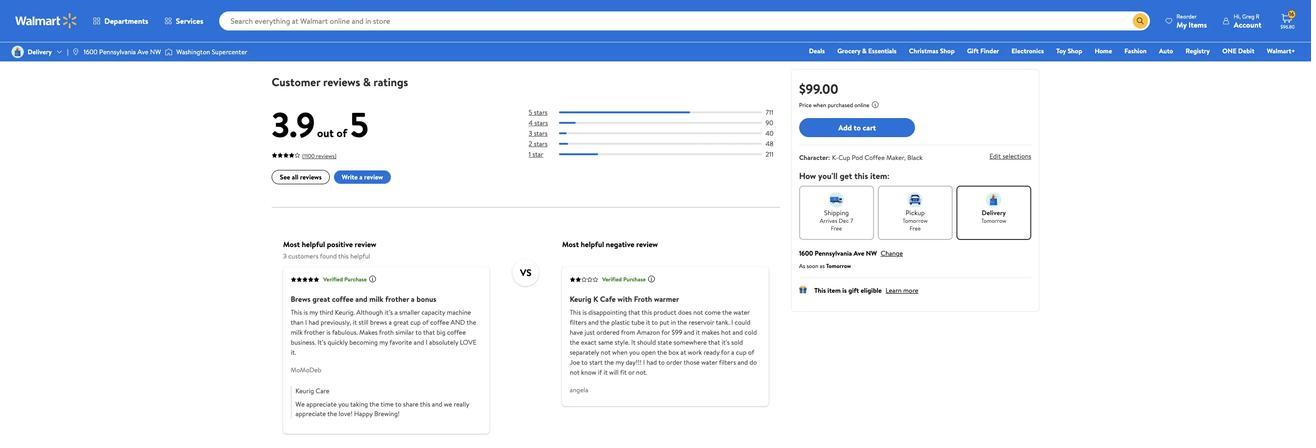 Task type: locate. For each thing, give the bounding box(es) containing it.
that inside brews great coffee and milk frother a bonus this is my third keurig. although it's a smaller capacity machine than i had previously, it still brews a great cup of coffee and the milk frother is fabulous. makes froth similar to that big coffee business. it's quickly becoming my favorite and i absolutely love it.
[[423, 328, 435, 337]]

0 vertical spatial water
[[733, 308, 750, 317]]

2 verified from the left
[[602, 276, 622, 284]]

k- inside mecity coffee maker 3-in-1 single serve coffee machine, for k-cup coffee capsule pod, ground coffee brewer, loose tea maker, 6 to 10 ounce cup, removable 50 oz water reservoir, 120v 1150w, pink
[[745, 4, 752, 14]]

soon
[[807, 262, 819, 270]]

10 inside mecity coffee maker 3-in-1 single serve coffee machine, for k-cup coffee capsule pod, ground coffee brewer, loose tea maker, 6 to 10 ounce cup, removable 50 oz water reservoir, 120v 1150w, pink
[[664, 35, 671, 46]]

my inside keurig k cafe with froth warmer this is disappointing that this product does not come the water filters and the plastic tube it to put in the reservoir tank. i could have just ordered from amazon for $99 and it makes hot and cold the exact same style. it should state somewhere that it's sold separately not when you open the box at work ready for a cup of joe to start the my day!!! i had to order those water filters and do not know if it will fit or not.
[[615, 358, 624, 367]]

favorite
[[389, 338, 412, 347]]

milk down the than
[[291, 328, 302, 337]]

water inside mecity coffee maker 3-in-1 single serve coffee machine, for k-cup coffee capsule pod, ground coffee brewer, loose tea maker, 6 to 10 ounce cup, removable 50 oz water reservoir, 120v 1150w,black
[[412, 46, 431, 56]]

purchase for with
[[623, 276, 646, 284]]

maker for mecity coffee maker 3-in-1 single serve coffee machine, for k-cup coffee capsule pod, ground coffee brewer, loose tea maker, 6 to 10 ounce cup, removable 50 oz water reservoir, 120v 1150w,black
[[450, 0, 470, 4]]

2 verified purchase from the left
[[602, 276, 646, 284]]

shipping up 1150w,black
[[417, 44, 438, 52]]

a down sold
[[731, 348, 734, 357]]

this up the than
[[291, 308, 302, 317]]

mecity inside mecity coffee maker 3-in-1 single serve coffee machine, for k-cup coffee capsule pod, ground coffee brewer, loose tea maker, 6 to 10 ounce cup, removable 50 oz water reservoir, 120v 1150w,black
[[400, 0, 423, 4]]

hi,
[[1234, 12, 1241, 20]]

0 vertical spatial 3+
[[529, 33, 536, 42]]

day!!!
[[626, 358, 641, 367]]

capsule inside mecity coffee maker 3-in-1 single serve coffee machine, for k-cup coffee capsule pod, ground coffee brewer, loose tea maker, 6 to 10 ounce cup, removable 50 oz water reservoir, 120v 1150w, pink
[[680, 14, 706, 25]]

 image right |
[[72, 48, 80, 56]]

2 ounce from the left
[[673, 35, 695, 46]]

keurig inside keurig care we appreciate you taking the time to share this and we really appreciate the love! happy brewing!
[[295, 387, 314, 396]]

1 capsule from the left
[[425, 14, 451, 25]]

2 reservoir, from the left
[[687, 46, 720, 56]]

0 horizontal spatial 1
[[488, 0, 490, 4]]

machine,
[[446, 4, 476, 14], [700, 4, 730, 14]]

2- up pink
[[657, 44, 662, 52]]

1 horizontal spatial  image
[[72, 48, 80, 56]]

0 horizontal spatial great
[[312, 294, 330, 305]]

0 horizontal spatial 3
[[283, 252, 286, 261]]

same
[[598, 338, 613, 347]]

1 vertical spatial frother
[[304, 328, 325, 337]]

& right grocery
[[862, 46, 867, 56]]

this inside keurig k cafe with froth warmer this is disappointing that this product does not come the water filters and the plastic tube it to put in the reservoir tank. i could have just ordered from amazon for $99 and it makes hot and cold the exact same style. it should state somewhere that it's sold separately not when you open the box at work ready for a cup of joe to start the my day!!! i had to order those water filters and do not know if it will fit or not.
[[570, 308, 581, 317]]

of inside 3.9 out of 5
[[336, 125, 347, 141]]

shop right christmas
[[940, 46, 955, 56]]

2 most from the left
[[562, 239, 579, 250]]

progress bar for 211
[[559, 154, 762, 156]]

oz for mecity coffee maker 3-in-1 single serve coffee machine, for k-cup coffee capsule pod, ground coffee brewer, loose tea maker, 6 to 10 ounce cup, removable 50 oz water reservoir, 120v 1150w, pink
[[655, 46, 664, 56]]

shipping down 58
[[293, 44, 313, 52]]

0 horizontal spatial for
[[292, 14, 301, 25]]

not down same
[[601, 348, 610, 357]]

essential
[[273, 0, 302, 4]]

day up 1150w,black
[[407, 44, 416, 52]]

cup left pod
[[839, 153, 850, 163]]

1 loose from the left
[[452, 25, 472, 35]]

grocery
[[837, 46, 861, 56]]

mecity coffee maker 3-in-1 single serve coffee machine, for k-cup coffee capsule pod, ground coffee brewer, loose tea maker, 6 to 10 ounce cup, removable 50 oz water reservoir, 120v 1150w, pink
[[655, 0, 768, 67]]

day for mecity coffee maker 3-in-1 single serve coffee machine, for k-cup coffee capsule pod, ground coffee brewer, loose tea maker, 6 to 10 ounce cup, removable 50 oz water reservoir, 120v 1150w, pink
[[662, 44, 670, 52]]

delivery tomorrow
[[982, 208, 1007, 225]]

water down ready at the right
[[701, 358, 717, 367]]

1 verified purchase from the left
[[323, 276, 367, 284]]

5 progress bar from the top
[[559, 154, 762, 156]]

see
[[280, 173, 290, 182]]

maker inside mecity coffee maker 3-in-1 single serve coffee machine, for k-cup coffee capsule pod, ground coffee brewer, loose tea maker, 6 to 10 ounce cup, removable 50 oz water reservoir, 120v 1150w,black
[[450, 0, 470, 4]]

2 machine, from the left
[[700, 4, 730, 14]]

2 horizontal spatial tomorrow
[[982, 217, 1007, 225]]

k- inside the essential values keurig 10-pack safe and non-toxic compatible cups for keurig k-cup machines
[[326, 14, 334, 25]]

appreciate
[[306, 400, 337, 409], [295, 409, 326, 419]]

momodeb
[[291, 366, 321, 375]]

for for mecity coffee maker 3-in-1 single serve coffee machine, for k-cup coffee capsule pod, ground coffee brewer, loose tea maker, 6 to 10 ounce cup, removable 50 oz water reservoir, 120v 1150w, pink
[[732, 4, 743, 14]]

brewer, for 1150w,black
[[425, 25, 451, 35]]

character
[[799, 153, 829, 163]]

0 horizontal spatial of
[[336, 125, 347, 141]]

1 machine, from the left
[[446, 4, 476, 14]]

progress bar for 48
[[559, 143, 762, 145]]

to up 1150w,black
[[400, 35, 408, 46]]

 image for delivery
[[11, 46, 24, 58]]

helpful for negative
[[581, 239, 604, 250]]

5 stars
[[528, 108, 547, 117]]

care
[[315, 387, 329, 396]]

2 purchase from the left
[[623, 276, 646, 284]]

1 horizontal spatial purchase
[[623, 276, 646, 284]]

brews great coffee and milk frother a bonus this is my third keurig. although it's a smaller capacity machine than i had previously, it still brews a great cup of coffee and the milk frother is fabulous. makes froth similar to that big coffee business. it's quickly becoming my favorite and i absolutely love it.
[[291, 294, 476, 357]]

tea inside mecity coffee maker 3-in-1 single serve coffee machine, for k-cup coffee capsule pod, ground coffee brewer, loose tea maker, 6 to 10 ounce cup, removable 50 oz water reservoir, 120v 1150w, pink
[[728, 25, 738, 35]]

one debit link
[[1218, 46, 1259, 56]]

cup
[[410, 318, 421, 327], [736, 348, 746, 357]]

1 verified purchase information image from the left
[[369, 276, 376, 283]]

similar
[[395, 328, 414, 337]]

1 most from the left
[[283, 239, 300, 250]]

2 serve from the left
[[655, 4, 673, 14]]

1 tea from the left
[[473, 25, 484, 35]]

i right tank.
[[731, 318, 733, 327]]

gift
[[849, 286, 859, 296]]

disappointing
[[588, 308, 627, 317]]

shop for toy shop
[[1068, 46, 1082, 56]]

tube
[[631, 318, 644, 327]]

1 vertical spatial not
[[601, 348, 610, 357]]

0 vertical spatial 3
[[528, 129, 532, 138]]

1 purchase from the left
[[344, 276, 367, 284]]

single inside mecity coffee maker 3-in-1 single serve coffee machine, for k-cup coffee capsule pod, ground coffee brewer, loose tea maker, 6 to 10 ounce cup, removable 50 oz water reservoir, 120v 1150w, pink
[[746, 0, 766, 4]]

reservoir, inside mecity coffee maker 3-in-1 single serve coffee machine, for k-cup coffee capsule pod, ground coffee brewer, loose tea maker, 6 to 10 ounce cup, removable 50 oz water reservoir, 120v 1150w, pink
[[687, 46, 720, 56]]

progress bar
[[559, 112, 762, 114], [559, 122, 762, 124], [559, 133, 762, 135], [559, 143, 762, 145], [559, 154, 762, 156]]

somewhere
[[673, 338, 707, 347]]

2-
[[402, 44, 408, 52], [657, 44, 662, 52]]

1 in- from the left
[[479, 0, 488, 4]]

0 vertical spatial great
[[312, 294, 330, 305]]

0 horizontal spatial loose
[[452, 25, 472, 35]]

negative
[[606, 239, 634, 250]]

single for mecity coffee maker 3-in-1 single serve coffee machine, for k-cup coffee capsule pod, ground coffee brewer, loose tea maker, 6 to 10 ounce cup, removable 50 oz water reservoir, 120v 1150w, pink
[[746, 0, 766, 4]]

10
[[409, 35, 417, 46], [664, 35, 671, 46]]

helpful left negative
[[581, 239, 604, 250]]

0 horizontal spatial shop
[[940, 46, 955, 56]]

product group
[[273, 0, 387, 58], [400, 0, 514, 67], [528, 0, 641, 58], [655, 0, 768, 67]]

nw inside 1600 pennsylvania ave nw change as soon as tomorrow
[[866, 249, 877, 258]]

verified
[[323, 276, 343, 284], [602, 276, 622, 284]]

1 horizontal spatial had
[[646, 358, 657, 367]]

0 vertical spatial pennsylvania
[[99, 47, 136, 57]]

review right 'positive'
[[355, 239, 376, 250]]

0 horizontal spatial capsule
[[425, 14, 451, 25]]

machine, for 1150w,black
[[446, 4, 476, 14]]

0 horizontal spatial verified purchase information image
[[369, 276, 376, 283]]

1 horizontal spatial filters
[[719, 358, 736, 367]]

2- for mecity coffee maker 3-in-1 single serve coffee machine, for k-cup coffee capsule pod, ground coffee brewer, loose tea maker, 6 to 10 ounce cup, removable 50 oz water reservoir, 120v 1150w,black
[[402, 44, 408, 52]]

most inside most helpful positive review 3 customers found this helpful
[[283, 239, 300, 250]]

1 mecity from the left
[[400, 0, 423, 4]]

cup down smaller
[[410, 318, 421, 327]]

for up 'state'
[[661, 328, 670, 337]]

1 single from the left
[[492, 0, 512, 4]]

tea inside mecity coffee maker 3-in-1 single serve coffee machine, for k-cup coffee capsule pod, ground coffee brewer, loose tea maker, 6 to 10 ounce cup, removable 50 oz water reservoir, 120v 1150w,black
[[473, 25, 484, 35]]

shop for christmas shop
[[940, 46, 955, 56]]

3+ day shipping down 58
[[275, 44, 313, 52]]

capsule up 223
[[425, 14, 451, 25]]

0 horizontal spatial tea
[[473, 25, 484, 35]]

0 vertical spatial &
[[862, 46, 867, 56]]

1 vertical spatial 1600
[[799, 249, 813, 258]]

3 stars
[[528, 129, 547, 138]]

pennsylvania for 1600 pennsylvania ave nw
[[99, 47, 136, 57]]

1 progress bar from the top
[[559, 112, 762, 114]]

customer reviews & ratings
[[271, 74, 408, 90]]

shop
[[940, 46, 955, 56], [1068, 46, 1082, 56]]

1 6 from the left
[[510, 25, 514, 35]]

0 horizontal spatial most
[[283, 239, 300, 250]]

2 2-day shipping from the left
[[657, 44, 692, 52]]

211
[[765, 150, 773, 159]]

verified purchase information image up the froth
[[648, 276, 655, 283]]

pennsylvania down departments dropdown button
[[99, 47, 136, 57]]

10 up 1150w,black
[[409, 35, 417, 46]]

2-day shipping for mecity coffee maker 3-in-1 single serve coffee machine, for k-cup coffee capsule pod, ground coffee brewer, loose tea maker, 6 to 10 ounce cup, removable 50 oz water reservoir, 120v 1150w, pink
[[657, 44, 692, 52]]

this inside most helpful positive review 3 customers found this helpful
[[338, 252, 348, 261]]

6 inside mecity coffee maker 3-in-1 single serve coffee machine, for k-cup coffee capsule pod, ground coffee brewer, loose tea maker, 6 to 10 ounce cup, removable 50 oz water reservoir, 120v 1150w, pink
[[764, 25, 768, 35]]

2 loose from the left
[[707, 25, 726, 35]]

with
[[617, 294, 632, 305]]

50
[[498, 35, 507, 46], [752, 35, 761, 46]]

0 vertical spatial you
[[629, 348, 640, 357]]

work
[[688, 348, 702, 357]]

2 shop from the left
[[1068, 46, 1082, 56]]

0 horizontal spatial had
[[308, 318, 319, 327]]

for inside mecity coffee maker 3-in-1 single serve coffee machine, for k-cup coffee capsule pod, ground coffee brewer, loose tea maker, 6 to 10 ounce cup, removable 50 oz water reservoir, 120v 1150w, pink
[[732, 4, 743, 14]]

product group containing mr. coffee hotcup single serve/pod free coffee maker
[[528, 0, 641, 58]]

2 removable from the left
[[714, 35, 750, 46]]

this inside keurig k cafe with froth warmer this is disappointing that this product does not come the water filters and the plastic tube it to put in the reservoir tank. i could have just ordered from amazon for $99 and it makes hot and cold the exact same style. it should state somewhere that it's sold separately not when you open the box at work ready for a cup of joe to start the my day!!! i had to order those water filters and do not know if it will fit or not.
[[641, 308, 652, 317]]

0 horizontal spatial single
[[492, 0, 512, 4]]

1 oz from the left
[[400, 46, 410, 56]]

1 horizontal spatial oz
[[655, 46, 664, 56]]

2 horizontal spatial my
[[615, 358, 624, 367]]

review right negative
[[636, 239, 658, 250]]

at
[[680, 348, 686, 357]]

1 horizontal spatial helpful
[[350, 252, 370, 261]]

is inside keurig k cafe with froth warmer this is disappointing that this product does not come the water filters and the plastic tube it to put in the reservoir tank. i could have just ordered from amazon for $99 and it makes hot and cold the exact same style. it should state somewhere that it's sold separately not when you open the box at work ready for a cup of joe to start the my day!!! i had to order those water filters and do not know if it will fit or not.
[[582, 308, 587, 317]]

2 horizontal spatial  image
[[165, 47, 172, 57]]

and right safe
[[290, 4, 301, 14]]

ground inside mecity coffee maker 3-in-1 single serve coffee machine, for k-cup coffee capsule pod, ground coffee brewer, loose tea maker, 6 to 10 ounce cup, removable 50 oz water reservoir, 120v 1150w, pink
[[724, 14, 749, 25]]

1600 inside 1600 pennsylvania ave nw change as soon as tomorrow
[[799, 249, 813, 258]]

oz inside mecity coffee maker 3-in-1 single serve coffee machine, for k-cup coffee capsule pod, ground coffee brewer, loose tea maker, 6 to 10 ounce cup, removable 50 oz water reservoir, 120v 1150w, pink
[[655, 46, 664, 56]]

for inside mecity coffee maker 3-in-1 single serve coffee machine, for k-cup coffee capsule pod, ground coffee brewer, loose tea maker, 6 to 10 ounce cup, removable 50 oz water reservoir, 120v 1150w,black
[[478, 4, 489, 14]]

my
[[309, 308, 318, 317], [379, 338, 388, 347], [615, 358, 624, 367]]

1 horizontal spatial ounce
[[673, 35, 695, 46]]

to left the put
[[652, 318, 658, 327]]

auto
[[1159, 46, 1173, 56]]

cup left machines at the left top
[[334, 14, 347, 25]]

0 horizontal spatial this
[[291, 308, 302, 317]]

reservoir, inside mecity coffee maker 3-in-1 single serve coffee machine, for k-cup coffee capsule pod, ground coffee brewer, loose tea maker, 6 to 10 ounce cup, removable 50 oz water reservoir, 120v 1150w,black
[[433, 46, 466, 56]]

great up third
[[312, 294, 330, 305]]

1 50 from the left
[[498, 35, 507, 46]]

1 brewer, from the left
[[425, 25, 451, 35]]

 image for washington supercenter
[[165, 47, 172, 57]]

10 inside mecity coffee maker 3-in-1 single serve coffee machine, for k-cup coffee capsule pod, ground coffee brewer, loose tea maker, 6 to 10 ounce cup, removable 50 oz water reservoir, 120v 1150w,black
[[409, 35, 417, 46]]

50 for mecity coffee maker 3-in-1 single serve coffee machine, for k-cup coffee capsule pod, ground coffee brewer, loose tea maker, 6 to 10 ounce cup, removable 50 oz water reservoir, 120v 1150w, pink
[[752, 35, 761, 46]]

1600 right |
[[84, 47, 98, 57]]

shop inside christmas shop link
[[940, 46, 955, 56]]

maker, for mecity coffee maker 3-in-1 single serve coffee machine, for k-cup coffee capsule pod, ground coffee brewer, loose tea maker, 6 to 10 ounce cup, removable 50 oz water reservoir, 120v 1150w,black
[[486, 25, 508, 35]]

nw left 'washington'
[[150, 47, 161, 57]]

0 horizontal spatial delivery
[[28, 47, 52, 57]]

edit selections
[[990, 152, 1032, 161]]

0 vertical spatial of
[[336, 125, 347, 141]]

verified for coffee
[[323, 276, 343, 284]]

deals
[[809, 46, 825, 56]]

1 ground from the left
[[470, 14, 495, 25]]

had down open
[[646, 358, 657, 367]]

for down it's on the right of page
[[721, 348, 729, 357]]

tomorrow down 'intent image for delivery'
[[982, 217, 1007, 225]]

fit
[[620, 368, 627, 377]]

mecity coffee maker 3-in-1 single serve coffee machine, for k-cup coffee capsule pod, ground coffee brewer, loose tea maker, 6 to 10 ounce cup, removable 50 oz water reservoir, 120v 1150w,black
[[400, 0, 514, 67]]

0 horizontal spatial 120v
[[468, 46, 484, 56]]

tomorrow for delivery
[[982, 217, 1007, 225]]

0 horizontal spatial verified purchase
[[323, 276, 367, 284]]

had right the than
[[308, 318, 319, 327]]

& left ratings at the left
[[363, 74, 371, 90]]

2 50 from the left
[[752, 35, 761, 46]]

loose inside mecity coffee maker 3-in-1 single serve coffee machine, for k-cup coffee capsule pod, ground coffee brewer, loose tea maker, 6 to 10 ounce cup, removable 50 oz water reservoir, 120v 1150w,black
[[452, 25, 472, 35]]

stars down 4 stars at top left
[[534, 129, 547, 138]]

1 horizontal spatial 3-
[[726, 0, 733, 4]]

2 progress bar from the top
[[559, 122, 762, 124]]

50 for mecity coffee maker 3-in-1 single serve coffee machine, for k-cup coffee capsule pod, ground coffee brewer, loose tea maker, 6 to 10 ounce cup, removable 50 oz water reservoir, 120v 1150w,black
[[498, 35, 507, 46]]

mecity inside mecity coffee maker 3-in-1 single serve coffee machine, for k-cup coffee capsule pod, ground coffee brewer, loose tea maker, 6 to 10 ounce cup, removable 50 oz water reservoir, 120v 1150w, pink
[[655, 0, 677, 4]]

tea for 1150w,
[[728, 25, 738, 35]]

this inside brews great coffee and milk frother a bonus this is my third keurig. although it's a smaller capacity machine than i had previously, it still brews a great cup of coffee and the milk frother is fabulous. makes froth similar to that big coffee business. it's quickly becoming my favorite and i absolutely love it.
[[291, 308, 302, 317]]

item:
[[871, 170, 890, 182]]

1 water from the left
[[412, 46, 431, 56]]

k- up 1150w,
[[745, 4, 752, 14]]

to inside keurig care we appreciate you taking the time to share this and we really appreciate the love! happy brewing!
[[395, 400, 401, 409]]

when
[[813, 101, 827, 109], [612, 348, 627, 357]]

ave left change
[[854, 249, 865, 258]]

3 product group from the left
[[528, 0, 641, 58]]

maker inside mr. coffee hotcup single serve/pod free coffee maker
[[605, 4, 626, 14]]

add
[[839, 122, 852, 133]]

0 horizontal spatial purchase
[[344, 276, 367, 284]]

0 vertical spatial not
[[693, 308, 703, 317]]

1 horizontal spatial removable
[[714, 35, 750, 46]]

2-day shipping
[[402, 44, 438, 52], [657, 44, 692, 52]]

purchase
[[344, 276, 367, 284], [623, 276, 646, 284]]

0 vertical spatial 3+ day shipping
[[529, 33, 568, 42]]

progress bar for 40
[[559, 133, 762, 135]]

in- inside mecity coffee maker 3-in-1 single serve coffee machine, for k-cup coffee capsule pod, ground coffee brewer, loose tea maker, 6 to 10 ounce cup, removable 50 oz water reservoir, 120v 1150w,black
[[479, 0, 488, 4]]

nw for 1600 pennsylvania ave nw change as soon as tomorrow
[[866, 249, 877, 258]]

1 120v from the left
[[468, 46, 484, 56]]

2 tea from the left
[[728, 25, 738, 35]]

2 oz from the left
[[655, 46, 664, 56]]

1 horizontal spatial 120v
[[722, 46, 738, 56]]

1 serve from the left
[[400, 4, 419, 14]]

should
[[637, 338, 656, 347]]

mecity for mecity coffee maker 3-in-1 single serve coffee machine, for k-cup coffee capsule pod, ground coffee brewer, loose tea maker, 6 to 10 ounce cup, removable 50 oz water reservoir, 120v 1150w,black
[[400, 0, 423, 4]]

1 shop from the left
[[940, 46, 955, 56]]

purchase up keurig.
[[344, 276, 367, 284]]

1 horizontal spatial 1600
[[799, 249, 813, 258]]

review inside most helpful positive review 3 customers found this helpful
[[355, 239, 376, 250]]

verified purchase information image for milk
[[369, 276, 376, 283]]

progress bar for 90
[[559, 122, 762, 124]]

machine, inside mecity coffee maker 3-in-1 single serve coffee machine, for k-cup coffee capsule pod, ground coffee brewer, loose tea maker, 6 to 10 ounce cup, removable 50 oz water reservoir, 120v 1150w,black
[[446, 4, 476, 14]]

exact
[[581, 338, 596, 347]]

0 horizontal spatial cup,
[[442, 35, 458, 46]]

0 horizontal spatial you
[[338, 400, 349, 409]]

helpful up customers
[[302, 239, 325, 250]]

2 capsule from the left
[[680, 14, 706, 25]]

loose for 1150w,black
[[452, 25, 472, 35]]

1 vertical spatial 3
[[283, 252, 286, 261]]

time
[[380, 400, 394, 409]]

4 product group from the left
[[655, 0, 768, 67]]

 image down walmart image
[[11, 46, 24, 58]]

1 verified from the left
[[323, 276, 343, 284]]

water
[[412, 46, 431, 56], [666, 46, 686, 56]]

write
[[342, 173, 357, 182]]

loose right 21 at top right
[[707, 25, 726, 35]]

purchase up the froth
[[623, 276, 646, 284]]

is left gift
[[843, 286, 847, 296]]

one
[[1222, 46, 1237, 56]]

1 for from the left
[[478, 4, 489, 14]]

loose for 1150w,
[[707, 25, 726, 35]]

reservoir
[[689, 318, 714, 327]]

removable inside mecity coffee maker 3-in-1 single serve coffee machine, for k-cup coffee capsule pod, ground coffee brewer, loose tea maker, 6 to 10 ounce cup, removable 50 oz water reservoir, 120v 1150w,black
[[459, 35, 496, 46]]

cup left mr.
[[498, 4, 511, 14]]

3+ down serve/pod
[[529, 33, 536, 42]]

mr. coffee hotcup single serve/pod free coffee maker
[[528, 0, 626, 14]]

ground inside mecity coffee maker 3-in-1 single serve coffee machine, for k-cup coffee capsule pod, ground coffee brewer, loose tea maker, 6 to 10 ounce cup, removable 50 oz water reservoir, 120v 1150w,black
[[470, 14, 495, 25]]

brewer,
[[425, 25, 451, 35], [680, 25, 705, 35]]

in- for mecity coffee maker 3-in-1 single serve coffee machine, for k-cup coffee capsule pod, ground coffee brewer, loose tea maker, 6 to 10 ounce cup, removable 50 oz water reservoir, 120v 1150w,black
[[479, 0, 488, 4]]

removable for 1150w,black
[[459, 35, 496, 46]]

2 cup, from the left
[[696, 35, 712, 46]]

1 horizontal spatial this
[[570, 308, 581, 317]]

pod, inside mecity coffee maker 3-in-1 single serve coffee machine, for k-cup coffee capsule pod, ground coffee brewer, loose tea maker, 6 to 10 ounce cup, removable 50 oz water reservoir, 120v 1150w,black
[[453, 14, 468, 25]]

2- up 1150w,black
[[402, 44, 408, 52]]

you'll
[[818, 170, 838, 182]]

and left we
[[432, 400, 442, 409]]

frother up it's
[[385, 294, 409, 305]]

legal information image
[[872, 101, 879, 109]]

removable right 223
[[459, 35, 496, 46]]

tomorrow for pickup
[[903, 217, 928, 225]]

day for mecity coffee maker 3-in-1 single serve coffee machine, for k-cup coffee capsule pod, ground coffee brewer, loose tea maker, 6 to 10 ounce cup, removable 50 oz water reservoir, 120v 1150w,black
[[407, 44, 416, 52]]

you left taking
[[338, 400, 349, 409]]

ordered
[[596, 328, 619, 337]]

10 up pink
[[664, 35, 671, 46]]

2 mecity from the left
[[655, 0, 677, 4]]

learn more button
[[886, 286, 919, 296]]

2 horizontal spatial helpful
[[581, 239, 604, 250]]

helpful down 'positive'
[[350, 252, 370, 261]]

cup, inside mecity coffee maker 3-in-1 single serve coffee machine, for k-cup coffee capsule pod, ground coffee brewer, loose tea maker, 6 to 10 ounce cup, removable 50 oz water reservoir, 120v 1150w, pink
[[696, 35, 712, 46]]

2 horizontal spatial maker
[[704, 0, 724, 4]]

0 vertical spatial reviews
[[323, 74, 360, 90]]

coffee up big
[[430, 318, 449, 327]]

keurig inside keurig k cafe with froth warmer this is disappointing that this product does not come the water filters and the plastic tube it to put in the reservoir tank. i could have just ordered from amazon for $99 and it makes hot and cold the exact same style. it should state somewhere that it's sold separately not when you open the box at work ready for a cup of joe to start the my day!!! i had to order those water filters and do not know if it will fit or not.
[[570, 294, 591, 305]]

1 vertical spatial nw
[[866, 249, 877, 258]]

great up similar
[[393, 318, 409, 327]]

loose inside mecity coffee maker 3-in-1 single serve coffee machine, for k-cup coffee capsule pod, ground coffee brewer, loose tea maker, 6 to 10 ounce cup, removable 50 oz water reservoir, 120v 1150w, pink
[[707, 25, 726, 35]]

3- inside mecity coffee maker 3-in-1 single serve coffee machine, for k-cup coffee capsule pod, ground coffee brewer, loose tea maker, 6 to 10 ounce cup, removable 50 oz water reservoir, 120v 1150w,black
[[472, 0, 479, 4]]

2 for from the left
[[732, 4, 743, 14]]

1 inside mecity coffee maker 3-in-1 single serve coffee machine, for k-cup coffee capsule pod, ground coffee brewer, loose tea maker, 6 to 10 ounce cup, removable 50 oz water reservoir, 120v 1150w, pink
[[742, 0, 744, 4]]

stars right 2
[[534, 139, 547, 149]]

1 horizontal spatial when
[[813, 101, 827, 109]]

shop inside "toy shop" link
[[1068, 46, 1082, 56]]

in
[[671, 318, 676, 327]]

ounce up 1150w,black
[[418, 35, 440, 46]]

1 ounce from the left
[[418, 35, 440, 46]]

services
[[176, 16, 203, 26]]

0 horizontal spatial ground
[[470, 14, 495, 25]]

milk
[[369, 294, 383, 305], [291, 328, 302, 337]]

ground for mecity coffee maker 3-in-1 single serve coffee machine, for k-cup coffee capsule pod, ground coffee brewer, loose tea maker, 6 to 10 ounce cup, removable 50 oz water reservoir, 120v 1150w, pink
[[724, 14, 749, 25]]

water inside mecity coffee maker 3-in-1 single serve coffee machine, for k-cup coffee capsule pod, ground coffee brewer, loose tea maker, 6 to 10 ounce cup, removable 50 oz water reservoir, 120v 1150w, pink
[[666, 46, 686, 56]]

tea for 1150w,black
[[473, 25, 484, 35]]

in- inside mecity coffee maker 3-in-1 single serve coffee machine, for k-cup coffee capsule pod, ground coffee brewer, loose tea maker, 6 to 10 ounce cup, removable 50 oz water reservoir, 120v 1150w, pink
[[733, 0, 742, 4]]

you up day!!!
[[629, 348, 640, 357]]

stars for 3 stars
[[534, 129, 547, 138]]

2 pod, from the left
[[708, 14, 722, 25]]

2 verified purchase information image from the left
[[648, 276, 655, 283]]

review for most helpful negative review
[[636, 239, 658, 250]]

maker, inside mecity coffee maker 3-in-1 single serve coffee machine, for k-cup coffee capsule pod, ground coffee brewer, loose tea maker, 6 to 10 ounce cup, removable 50 oz water reservoir, 120v 1150w, pink
[[740, 25, 762, 35]]

1 horizontal spatial that
[[628, 308, 640, 317]]

and
[[450, 318, 465, 327]]

120v inside mecity coffee maker 3-in-1 single serve coffee machine, for k-cup coffee capsule pod, ground coffee brewer, loose tea maker, 6 to 10 ounce cup, removable 50 oz water reservoir, 120v 1150w, pink
[[722, 46, 738, 56]]

cup down sold
[[736, 348, 746, 357]]

still
[[358, 318, 368, 327]]

not.
[[636, 368, 647, 377]]

frother up "it's"
[[304, 328, 325, 337]]

1 horizontal spatial mecity
[[655, 0, 677, 4]]

verified up 'cafe'
[[602, 276, 622, 284]]

1 10 from the left
[[409, 35, 417, 46]]

it
[[631, 338, 635, 347]]

reservoir, down 223
[[433, 46, 466, 56]]

filters up have
[[570, 318, 586, 327]]

machine, inside mecity coffee maker 3-in-1 single serve coffee machine, for k-cup coffee capsule pod, ground coffee brewer, loose tea maker, 6 to 10 ounce cup, removable 50 oz water reservoir, 120v 1150w, pink
[[700, 4, 730, 14]]

from
[[621, 328, 635, 337]]

2 brewer, from the left
[[680, 25, 705, 35]]

3 progress bar from the top
[[559, 133, 762, 135]]

ounce inside mecity coffee maker 3-in-1 single serve coffee machine, for k-cup coffee capsule pod, ground coffee brewer, loose tea maker, 6 to 10 ounce cup, removable 50 oz water reservoir, 120v 1150w, pink
[[673, 35, 695, 46]]

4 progress bar from the top
[[559, 143, 762, 145]]

3- for mecity coffee maker 3-in-1 single serve coffee machine, for k-cup coffee capsule pod, ground coffee brewer, loose tea maker, 6 to 10 ounce cup, removable 50 oz water reservoir, 120v 1150w,black
[[472, 0, 479, 4]]

1 maker, from the left
[[486, 25, 508, 35]]

1 3- from the left
[[472, 0, 479, 4]]

1 horizontal spatial cup
[[736, 348, 746, 357]]

1 vertical spatial my
[[379, 338, 388, 347]]

pennsylvania inside 1600 pennsylvania ave nw change as soon as tomorrow
[[815, 249, 852, 258]]

0 vertical spatial filters
[[570, 318, 586, 327]]

free down pickup
[[910, 224, 921, 233]]

day down cups
[[283, 44, 292, 52]]

0 horizontal spatial oz
[[400, 46, 410, 56]]

50 inside mecity coffee maker 3-in-1 single serve coffee machine, for k-cup coffee capsule pod, ground coffee brewer, loose tea maker, 6 to 10 ounce cup, removable 50 oz water reservoir, 120v 1150w,black
[[498, 35, 507, 46]]

1 vertical spatial pennsylvania
[[815, 249, 852, 258]]

1 vertical spatial of
[[422, 318, 428, 327]]

this left item on the bottom of the page
[[815, 286, 826, 296]]

1 product group from the left
[[273, 0, 387, 58]]

3 single from the left
[[746, 0, 766, 4]]

cup, right 223
[[442, 35, 458, 46]]

1 2-day shipping from the left
[[402, 44, 438, 52]]

2 product group from the left
[[400, 0, 514, 67]]

and up the "just"
[[588, 318, 598, 327]]

2 2- from the left
[[657, 44, 662, 52]]

0 horizontal spatial 10
[[409, 35, 417, 46]]

5 right out
[[350, 101, 368, 148]]

stars for 5 stars
[[534, 108, 547, 117]]

120v inside mecity coffee maker 3-in-1 single serve coffee machine, for k-cup coffee capsule pod, ground coffee brewer, loose tea maker, 6 to 10 ounce cup, removable 50 oz water reservoir, 120v 1150w,black
[[468, 46, 484, 56]]

2 in- from the left
[[733, 0, 742, 4]]

delivery for delivery tomorrow
[[982, 208, 1006, 218]]

oz inside mecity coffee maker 3-in-1 single serve coffee machine, for k-cup coffee capsule pod, ground coffee brewer, loose tea maker, 6 to 10 ounce cup, removable 50 oz water reservoir, 120v 1150w,black
[[400, 46, 410, 56]]

serve inside mecity coffee maker 3-in-1 single serve coffee machine, for k-cup coffee capsule pod, ground coffee brewer, loose tea maker, 6 to 10 ounce cup, removable 50 oz water reservoir, 120v 1150w, pink
[[655, 4, 673, 14]]

brewing!
[[374, 409, 399, 419]]

2 water from the left
[[666, 46, 686, 56]]

21
[[685, 29, 690, 37]]

10 for mecity coffee maker 3-in-1 single serve coffee machine, for k-cup coffee capsule pod, ground coffee brewer, loose tea maker, 6 to 10 ounce cup, removable 50 oz water reservoir, 120v 1150w, pink
[[664, 35, 671, 46]]

1 cup, from the left
[[442, 35, 458, 46]]

you inside keurig care we appreciate you taking the time to share this and we really appreciate the love! happy brewing!
[[338, 400, 349, 409]]

tea right 223
[[473, 25, 484, 35]]

single inside mecity coffee maker 3-in-1 single serve coffee machine, for k-cup coffee capsule pod, ground coffee brewer, loose tea maker, 6 to 10 ounce cup, removable 50 oz water reservoir, 120v 1150w,black
[[492, 0, 512, 4]]

1 horizontal spatial ave
[[854, 249, 865, 258]]

50 inside mecity coffee maker 3-in-1 single serve coffee machine, for k-cup coffee capsule pod, ground coffee brewer, loose tea maker, 6 to 10 ounce cup, removable 50 oz water reservoir, 120v 1150w, pink
[[752, 35, 761, 46]]

0 horizontal spatial water
[[412, 46, 431, 56]]

a right write
[[359, 173, 362, 182]]

capsule inside mecity coffee maker 3-in-1 single serve coffee machine, for k-cup coffee capsule pod, ground coffee brewer, loose tea maker, 6 to 10 ounce cup, removable 50 oz water reservoir, 120v 1150w,black
[[425, 14, 451, 25]]

this inside keurig care we appreciate you taking the time to share this and we really appreciate the love! happy brewing!
[[420, 400, 430, 409]]

1 horizontal spatial delivery
[[982, 208, 1006, 218]]

helpful
[[302, 239, 325, 250], [581, 239, 604, 250], [350, 252, 370, 261]]

3
[[528, 129, 532, 138], [283, 252, 286, 261]]

delivery down 'intent image for delivery'
[[982, 208, 1006, 218]]

arrives
[[820, 217, 838, 225]]

2 6 from the left
[[764, 25, 768, 35]]

brewer, inside mecity coffee maker 3-in-1 single serve coffee machine, for k-cup coffee capsule pod, ground coffee brewer, loose tea maker, 6 to 10 ounce cup, removable 50 oz water reservoir, 120v 1150w, pink
[[680, 25, 705, 35]]

to right time
[[395, 400, 401, 409]]

loose
[[452, 25, 472, 35], [707, 25, 726, 35]]

 image
[[11, 46, 24, 58], [165, 47, 172, 57], [72, 48, 80, 56]]

1 inside mecity coffee maker 3-in-1 single serve coffee machine, for k-cup coffee capsule pod, ground coffee brewer, loose tea maker, 6 to 10 ounce cup, removable 50 oz water reservoir, 120v 1150w,black
[[488, 0, 490, 4]]

of inside brews great coffee and milk frother a bonus this is my third keurig. although it's a smaller capacity machine than i had previously, it still brews a great cup of coffee and the milk frother is fabulous. makes froth similar to that big coffee business. it's quickly becoming my favorite and i absolutely love it.
[[422, 318, 428, 327]]

greg
[[1242, 12, 1255, 20]]

2 3- from the left
[[726, 0, 733, 4]]

0 horizontal spatial maker
[[450, 0, 470, 4]]

not down joe
[[570, 368, 579, 377]]

0 horizontal spatial in-
[[479, 0, 488, 4]]

most helpful negative review
[[562, 239, 658, 250]]

1 horizontal spatial &
[[862, 46, 867, 56]]

brewer, inside mecity coffee maker 3-in-1 single serve coffee machine, for k-cup coffee capsule pod, ground coffee brewer, loose tea maker, 6 to 10 ounce cup, removable 50 oz water reservoir, 120v 1150w,black
[[425, 25, 451, 35]]

tea
[[473, 25, 484, 35], [728, 25, 738, 35]]

0 horizontal spatial that
[[423, 328, 435, 337]]

1 removable from the left
[[459, 35, 496, 46]]

coffee down and
[[447, 328, 466, 337]]

intent image for shipping image
[[829, 193, 844, 208]]

k- inside mecity coffee maker 3-in-1 single serve coffee machine, for k-cup coffee capsule pod, ground coffee brewer, loose tea maker, 6 to 10 ounce cup, removable 50 oz water reservoir, 120v 1150w,black
[[490, 4, 498, 14]]

gift finder link
[[963, 46, 1004, 56]]

ounce down search search field
[[673, 35, 695, 46]]

cup, for 1150w,
[[696, 35, 712, 46]]

had inside keurig k cafe with froth warmer this is disappointing that this product does not come the water filters and the plastic tube it to put in the reservoir tank. i could have just ordered from amazon for $99 and it makes hot and cold the exact same style. it should state somewhere that it's sold separately not when you open the box at work ready for a cup of joe to start the my day!!! i had to order those water filters and do not know if it will fit or not.
[[646, 358, 657, 367]]

learn
[[886, 286, 902, 296]]

3- inside mecity coffee maker 3-in-1 single serve coffee machine, for k-cup coffee capsule pod, ground coffee brewer, loose tea maker, 6 to 10 ounce cup, removable 50 oz water reservoir, 120v 1150w, pink
[[726, 0, 733, 4]]

2 horizontal spatial of
[[748, 348, 754, 357]]

6 inside mecity coffee maker 3-in-1 single serve coffee machine, for k-cup coffee capsule pod, ground coffee brewer, loose tea maker, 6 to 10 ounce cup, removable 50 oz water reservoir, 120v 1150w,black
[[510, 25, 514, 35]]

ave for 1600 pennsylvania ave nw
[[138, 47, 148, 57]]

it down the reservoir
[[696, 328, 700, 337]]

6
[[510, 25, 514, 35], [764, 25, 768, 35]]

it inside brews great coffee and milk frother a bonus this is my third keurig. although it's a smaller capacity machine than i had previously, it still brews a great cup of coffee and the milk frother is fabulous. makes froth similar to that big coffee business. it's quickly becoming my favorite and i absolutely love it.
[[353, 318, 357, 327]]

maker, inside mecity coffee maker 3-in-1 single serve coffee machine, for k-cup coffee capsule pod, ground coffee brewer, loose tea maker, 6 to 10 ounce cup, removable 50 oz water reservoir, 120v 1150w,black
[[486, 25, 508, 35]]

1 horizontal spatial maker,
[[740, 25, 762, 35]]

0 vertical spatial coffee
[[332, 294, 353, 305]]

0 horizontal spatial reservoir,
[[433, 46, 466, 56]]

add to cart button
[[799, 118, 916, 137]]

1 horizontal spatial verified purchase
[[602, 276, 646, 284]]

delivery
[[28, 47, 52, 57], [982, 208, 1006, 218]]

stars right 4
[[534, 118, 548, 128]]

pod, inside mecity coffee maker 3-in-1 single serve coffee machine, for k-cup coffee capsule pod, ground coffee brewer, loose tea maker, 6 to 10 ounce cup, removable 50 oz water reservoir, 120v 1150w, pink
[[708, 14, 722, 25]]

2 maker, from the left
[[740, 25, 762, 35]]

to inside mecity coffee maker 3-in-1 single serve coffee machine, for k-cup coffee capsule pod, ground coffee brewer, loose tea maker, 6 to 10 ounce cup, removable 50 oz water reservoir, 120v 1150w,black
[[400, 35, 408, 46]]

2 120v from the left
[[722, 46, 738, 56]]

it
[[353, 318, 357, 327], [646, 318, 650, 327], [696, 328, 700, 337], [603, 368, 607, 377]]

2 10 from the left
[[664, 35, 671, 46]]

this down 'positive'
[[338, 252, 348, 261]]

pennsylvania
[[99, 47, 136, 57], [815, 249, 852, 258]]

reservoir, for 1150w,
[[687, 46, 720, 56]]

1 horizontal spatial 3+ day shipping
[[529, 33, 568, 42]]

1 horizontal spatial pennsylvania
[[815, 249, 852, 258]]

0 horizontal spatial serve
[[400, 4, 419, 14]]

cup, for 1150w,black
[[442, 35, 458, 46]]

2 ground from the left
[[724, 14, 749, 25]]

2 vertical spatial my
[[615, 358, 624, 367]]

review
[[364, 173, 383, 182], [355, 239, 376, 250], [636, 239, 658, 250]]

1 vertical spatial for
[[661, 328, 670, 337]]

40
[[765, 129, 773, 138]]

removable for 1150w,
[[714, 35, 750, 46]]

1 horizontal spatial for
[[661, 328, 670, 337]]

0 horizontal spatial helpful
[[302, 239, 325, 250]]

1 vertical spatial reviews
[[300, 173, 321, 182]]

keurig up we
[[295, 387, 314, 396]]

1 2- from the left
[[402, 44, 408, 52]]

oz up ratings at the left
[[400, 46, 410, 56]]

verified purchase information image
[[369, 276, 376, 283], [648, 276, 655, 283]]

1 reservoir, from the left
[[433, 46, 466, 56]]

ave inside 1600 pennsylvania ave nw change as soon as tomorrow
[[854, 249, 865, 258]]

1 pod, from the left
[[453, 14, 468, 25]]

mecity right pack
[[400, 0, 423, 4]]

ounce inside mecity coffee maker 3-in-1 single serve coffee machine, for k-cup coffee capsule pod, ground coffee brewer, loose tea maker, 6 to 10 ounce cup, removable 50 oz water reservoir, 120v 1150w,black
[[418, 35, 440, 46]]

2-day shipping up pink
[[657, 44, 692, 52]]

removable inside mecity coffee maker 3-in-1 single serve coffee machine, for k-cup coffee capsule pod, ground coffee brewer, loose tea maker, 6 to 10 ounce cup, removable 50 oz water reservoir, 120v 1150w, pink
[[714, 35, 750, 46]]

1 horizontal spatial brewer,
[[680, 25, 705, 35]]

the up will
[[604, 358, 614, 367]]

of
[[336, 125, 347, 141], [422, 318, 428, 327], [748, 348, 754, 357]]

single for mecity coffee maker 3-in-1 single serve coffee machine, for k-cup coffee capsule pod, ground coffee brewer, loose tea maker, 6 to 10 ounce cup, removable 50 oz water reservoir, 120v 1150w,black
[[492, 0, 512, 4]]

0 vertical spatial had
[[308, 318, 319, 327]]

120v for 1150w,black
[[468, 46, 484, 56]]

pennsylvania up as
[[815, 249, 852, 258]]

1 horizontal spatial pod,
[[708, 14, 722, 25]]

0 horizontal spatial ave
[[138, 47, 148, 57]]

2 single from the left
[[593, 0, 613, 4]]

mr.
[[528, 0, 538, 4]]

nw left change
[[866, 249, 877, 258]]

this up have
[[570, 308, 581, 317]]

online
[[855, 101, 870, 109]]



Task type: describe. For each thing, give the bounding box(es) containing it.
debit
[[1238, 46, 1255, 56]]

review for most helpful positive review 3 customers found this helpful
[[355, 239, 376, 250]]

free inside the pickup tomorrow free
[[910, 224, 921, 233]]

capsule for mecity coffee maker 3-in-1 single serve coffee machine, for k-cup coffee capsule pod, ground coffee brewer, loose tea maker, 6 to 10 ounce cup, removable 50 oz water reservoir, 120v 1150w, pink
[[680, 14, 706, 25]]

brews
[[291, 294, 310, 305]]

write a review
[[342, 173, 383, 182]]

big
[[436, 328, 445, 337]]

r
[[1256, 12, 1260, 20]]

review right write
[[364, 173, 383, 182]]

reviews)
[[316, 152, 336, 160]]

nw for 1600 pennsylvania ave nw
[[150, 47, 161, 57]]

pod, for 1150w,
[[708, 14, 722, 25]]

Walmart Site-Wide search field
[[219, 11, 1150, 31]]

0 horizontal spatial water
[[701, 358, 717, 367]]

the left love! at the bottom left of page
[[327, 409, 337, 419]]

when inside keurig k cafe with froth warmer this is disappointing that this product does not come the water filters and the plastic tube it to put in the reservoir tank. i could have just ordered from amazon for $99 and it makes hot and cold the exact same style. it should state somewhere that it's sold separately not when you open the box at work ready for a cup of joe to start the my day!!! i had to order those water filters and do not know if it will fit or not.
[[612, 348, 627, 357]]

verified purchase for coffee
[[323, 276, 367, 284]]

48
[[765, 139, 773, 149]]

as
[[820, 262, 825, 270]]

i up the not.
[[643, 358, 645, 367]]

1600 for 1600 pennsylvania ave nw change as soon as tomorrow
[[799, 249, 813, 258]]

120v for 1150w,
[[722, 46, 738, 56]]

price when purchased online
[[799, 101, 870, 109]]

serve for mecity coffee maker 3-in-1 single serve coffee machine, for k-cup coffee capsule pod, ground coffee brewer, loose tea maker, 6 to 10 ounce cup, removable 50 oz water reservoir, 120v 1150w, pink
[[655, 4, 673, 14]]

$99
[[671, 328, 682, 337]]

most for most helpful positive review 3 customers found this helpful
[[283, 239, 300, 250]]

1 vertical spatial 3+
[[275, 44, 282, 52]]

search icon image
[[1137, 17, 1144, 25]]

product
[[653, 308, 676, 317]]

intent image for pickup image
[[908, 193, 923, 208]]

shipping for mecity coffee maker 3-in-1 single serve coffee machine, for k-cup coffee capsule pod, ground coffee brewer, loose tea maker, 6 to 10 ounce cup, removable 50 oz water reservoir, 120v 1150w,black
[[417, 44, 438, 52]]

how
[[799, 170, 816, 182]]

washington
[[176, 47, 210, 57]]

fashion
[[1125, 46, 1147, 56]]

mecity for mecity coffee maker 3-in-1 single serve coffee machine, for k-cup coffee capsule pod, ground coffee brewer, loose tea maker, 6 to 10 ounce cup, removable 50 oz water reservoir, 120v 1150w, pink
[[655, 0, 677, 4]]

shipping
[[824, 208, 849, 218]]

love
[[460, 338, 476, 347]]

i right the than
[[305, 318, 307, 327]]

2 horizontal spatial for
[[721, 348, 729, 357]]

the left time
[[369, 400, 379, 409]]

to inside mecity coffee maker 3-in-1 single serve coffee machine, for k-cup coffee capsule pod, ground coffee brewer, loose tea maker, 6 to 10 ounce cup, removable 50 oz water reservoir, 120v 1150w, pink
[[655, 35, 662, 46]]

the inside brews great coffee and milk frother a bonus this is my third keurig. although it's a smaller capacity machine than i had previously, it still brews a great cup of coffee and the milk frother is fabulous. makes froth similar to that big coffee business. it's quickly becoming my favorite and i absolutely love it.
[[466, 318, 476, 327]]

1150w,
[[740, 46, 762, 56]]

a right it's
[[394, 308, 398, 317]]

to inside button
[[854, 122, 861, 133]]

eligible
[[861, 286, 882, 296]]

1 horizontal spatial milk
[[369, 294, 383, 305]]

those
[[683, 358, 700, 367]]

1 for mecity coffee maker 3-in-1 single serve coffee machine, for k-cup coffee capsule pod, ground coffee brewer, loose tea maker, 6 to 10 ounce cup, removable 50 oz water reservoir, 120v 1150w, pink
[[742, 0, 744, 4]]

1600 for 1600 pennsylvania ave nw
[[84, 47, 98, 57]]

state
[[657, 338, 672, 347]]

fashion link
[[1120, 46, 1151, 56]]

see all reviews
[[280, 173, 321, 182]]

could
[[734, 318, 750, 327]]

it's
[[317, 338, 326, 347]]

1 horizontal spatial reviews
[[323, 74, 360, 90]]

7
[[851, 217, 853, 225]]

reservoir, for 1150w,black
[[433, 46, 466, 56]]

safe
[[273, 4, 288, 14]]

shipping down serve/pod
[[547, 33, 568, 42]]

dec
[[839, 217, 849, 225]]

third
[[319, 308, 333, 317]]

pod, for 1150w,black
[[453, 14, 468, 25]]

it up amazon
[[646, 318, 650, 327]]

electronics link
[[1007, 46, 1048, 56]]

and up somewhere
[[684, 328, 694, 337]]

gifting made easy image
[[799, 286, 807, 294]]

non-
[[303, 4, 320, 14]]

a inside keurig k cafe with froth warmer this is disappointing that this product does not come the water filters and the plastic tube it to put in the reservoir tank. i could have just ordered from amazon for $99 and it makes hot and cold the exact same style. it should state somewhere that it's sold separately not when you open the box at work ready for a cup of joe to start the my day!!! i had to order those water filters and do not know if it will fit or not.
[[731, 348, 734, 357]]

free inside shipping arrives dec 7 free
[[831, 224, 842, 233]]

stars for 4 stars
[[534, 118, 548, 128]]

pennsylvania for 1600 pennsylvania ave nw change as soon as tomorrow
[[815, 249, 852, 258]]

1 vertical spatial filters
[[719, 358, 736, 367]]

shipping for mecity coffee maker 3-in-1 single serve coffee machine, for k-cup coffee capsule pod, ground coffee brewer, loose tea maker, 6 to 10 ounce cup, removable 50 oz water reservoir, 120v 1150w, pink
[[672, 44, 692, 52]]

2-day shipping for mecity coffee maker 3-in-1 single serve coffee machine, for k-cup coffee capsule pod, ground coffee brewer, loose tea maker, 6 to 10 ounce cup, removable 50 oz water reservoir, 120v 1150w,black
[[402, 44, 438, 52]]

1600 pennsylvania ave nw
[[84, 47, 161, 57]]

keurig left 10-
[[327, 0, 348, 4]]

2 vertical spatial that
[[708, 338, 720, 347]]

account
[[1234, 19, 1262, 30]]

washington supercenter
[[176, 47, 247, 57]]

order
[[666, 358, 682, 367]]

6 for mecity coffee maker 3-in-1 single serve coffee machine, for k-cup coffee capsule pod, ground coffee brewer, loose tea maker, 6 to 10 ounce cup, removable 50 oz water reservoir, 120v 1150w,black
[[510, 25, 514, 35]]

$96.80
[[1281, 23, 1295, 30]]

and down similar
[[414, 338, 424, 347]]

compatible
[[338, 4, 377, 14]]

water for mecity coffee maker 3-in-1 single serve coffee machine, for k-cup coffee capsule pod, ground coffee brewer, loose tea maker, 6 to 10 ounce cup, removable 50 oz water reservoir, 120v 1150w,black
[[412, 46, 431, 56]]

and left do
[[737, 358, 748, 367]]

do
[[749, 358, 757, 367]]

this right get
[[855, 170, 868, 182]]

(1100 reviews) link
[[271, 150, 336, 161]]

and up although
[[355, 294, 367, 305]]

1 star
[[528, 150, 543, 159]]

capsule for mecity coffee maker 3-in-1 single serve coffee machine, for k-cup coffee capsule pod, ground coffee brewer, loose tea maker, 6 to 10 ounce cup, removable 50 oz water reservoir, 120v 1150w,black
[[425, 14, 451, 25]]

0 vertical spatial when
[[813, 101, 827, 109]]

product group containing mecity coffee maker 3-in-1 single serve coffee machine, for k-cup coffee capsule pod, ground coffee brewer, loose tea maker, 6 to 10 ounce cup, removable 50 oz water reservoir, 120v 1150w, pink
[[655, 0, 768, 67]]

progress bar for 711
[[559, 112, 762, 114]]

0 horizontal spatial frother
[[304, 328, 325, 337]]

froth
[[634, 294, 652, 305]]

1 horizontal spatial water
[[733, 308, 750, 317]]

warmer
[[654, 294, 679, 305]]

0 horizontal spatial not
[[570, 368, 579, 377]]

of inside keurig k cafe with froth warmer this is disappointing that this product does not come the water filters and the plastic tube it to put in the reservoir tank. i could have just ordered from amazon for $99 and it makes hot and cold the exact same style. it should state somewhere that it's sold separately not when you open the box at work ready for a cup of joe to start the my day!!! i had to order those water filters and do not know if it will fit or not.
[[748, 348, 754, 357]]

0 horizontal spatial &
[[363, 74, 371, 90]]

1 horizontal spatial 1
[[528, 150, 531, 159]]

electronics
[[1012, 46, 1044, 56]]

10 for mecity coffee maker 3-in-1 single serve coffee machine, for k-cup coffee capsule pod, ground coffee brewer, loose tea maker, 6 to 10 ounce cup, removable 50 oz water reservoir, 120v 1150w,black
[[409, 35, 417, 46]]

black
[[908, 153, 923, 163]]

a down it's
[[388, 318, 392, 327]]

is down previously,
[[326, 328, 330, 337]]

and up sold
[[732, 328, 743, 337]]

change
[[881, 249, 903, 258]]

maker for mecity coffee maker 3-in-1 single serve coffee machine, for k-cup coffee capsule pod, ground coffee brewer, loose tea maker, 6 to 10 ounce cup, removable 50 oz water reservoir, 120v 1150w, pink
[[704, 0, 724, 4]]

90
[[765, 118, 773, 128]]

delivery for delivery
[[28, 47, 52, 57]]

0 horizontal spatial 5
[[350, 101, 368, 148]]

helpful for positive
[[302, 239, 325, 250]]

223
[[431, 29, 440, 37]]

to inside brews great coffee and milk frother a bonus this is my third keurig. although it's a smaller capacity machine than i had previously, it still brews a great cup of coffee and the milk frother is fabulous. makes froth similar to that big coffee business. it's quickly becoming my favorite and i absolutely love it.
[[415, 328, 421, 337]]

positive
[[327, 239, 353, 250]]

2 stars
[[528, 139, 547, 149]]

0 horizontal spatial my
[[309, 308, 318, 317]]

k- right :
[[832, 153, 839, 163]]

cup inside keurig k cafe with froth warmer this is disappointing that this product does not come the water filters and the plastic tube it to put in the reservoir tank. i could have just ordered from amazon for $99 and it makes hot and cold the exact same style. it should state somewhere that it's sold separately not when you open the box at work ready for a cup of joe to start the my day!!! i had to order those water filters and do not know if it will fit or not.
[[736, 348, 746, 357]]

1 horizontal spatial 3
[[528, 129, 532, 138]]

10-
[[350, 0, 360, 4]]

cup inside mecity coffee maker 3-in-1 single serve coffee machine, for k-cup coffee capsule pod, ground coffee brewer, loose tea maker, 6 to 10 ounce cup, removable 50 oz water reservoir, 120v 1150w, pink
[[752, 4, 765, 14]]

shipping for essential values keurig 10-pack safe and non-toxic compatible cups for keurig k-cup machines
[[293, 44, 313, 52]]

cold
[[744, 328, 757, 337]]

for inside the essential values keurig 10-pack safe and non-toxic compatible cups for keurig k-cup machines
[[292, 14, 301, 25]]

more
[[904, 286, 919, 296]]

customers
[[288, 252, 318, 261]]

day down serve/pod
[[537, 33, 546, 42]]

water for mecity coffee maker 3-in-1 single serve coffee machine, for k-cup coffee capsule pod, ground coffee brewer, loose tea maker, 6 to 10 ounce cup, removable 50 oz water reservoir, 120v 1150w, pink
[[666, 46, 686, 56]]

it's
[[384, 308, 393, 317]]

the up tank.
[[722, 308, 732, 317]]

to left order
[[658, 358, 665, 367]]

a left bonus
[[411, 294, 414, 305]]

k
[[593, 294, 598, 305]]

1 vertical spatial coffee
[[430, 318, 449, 327]]

ounce for mecity coffee maker 3-in-1 single serve coffee machine, for k-cup coffee capsule pod, ground coffee brewer, loose tea maker, 6 to 10 ounce cup, removable 50 oz water reservoir, 120v 1150w, pink
[[673, 35, 695, 46]]

product group containing essential values keurig 10-pack safe and non-toxic compatible cups for keurig k-cup machines
[[273, 0, 387, 58]]

smaller
[[399, 308, 420, 317]]

write a review link
[[333, 170, 391, 185]]

registry
[[1186, 46, 1210, 56]]

3- for mecity coffee maker 3-in-1 single serve coffee machine, for k-cup coffee capsule pod, ground coffee brewer, loose tea maker, 6 to 10 ounce cup, removable 50 oz water reservoir, 120v 1150w, pink
[[726, 0, 733, 4]]

departments
[[104, 16, 148, 26]]

for for mecity coffee maker 3-in-1 single serve coffee machine, for k-cup coffee capsule pod, ground coffee brewer, loose tea maker, 6 to 10 ounce cup, removable 50 oz water reservoir, 120v 1150w,black
[[478, 4, 489, 14]]

the down 'state'
[[657, 348, 667, 357]]

joe
[[570, 358, 580, 367]]

does
[[678, 308, 691, 317]]

3 inside most helpful positive review 3 customers found this helpful
[[283, 252, 286, 261]]

ave for 1600 pennsylvania ave nw change as soon as tomorrow
[[854, 249, 865, 258]]

maker, for mecity coffee maker 3-in-1 single serve coffee machine, for k-cup coffee capsule pod, ground coffee brewer, loose tea maker, 6 to 10 ounce cup, removable 50 oz water reservoir, 120v 1150w, pink
[[740, 25, 762, 35]]

6 for mecity coffee maker 3-in-1 single serve coffee machine, for k-cup coffee capsule pod, ground coffee brewer, loose tea maker, 6 to 10 ounce cup, removable 50 oz water reservoir, 120v 1150w, pink
[[764, 25, 768, 35]]

it's
[[722, 338, 730, 347]]

brewer, for 1150w,
[[680, 25, 705, 35]]

purchase for and
[[344, 276, 367, 284]]

verified purchase information image for froth
[[648, 276, 655, 283]]

day for essential values keurig 10-pack safe and non-toxic compatible cups for keurig k-cup machines
[[283, 44, 292, 52]]

ounce for mecity coffee maker 3-in-1 single serve coffee machine, for k-cup coffee capsule pod, ground coffee brewer, loose tea maker, 6 to 10 ounce cup, removable 50 oz water reservoir, 120v 1150w,black
[[418, 35, 440, 46]]

free inside mr. coffee hotcup single serve/pod free coffee maker
[[564, 4, 579, 14]]

than
[[291, 318, 303, 327]]

the right in
[[677, 318, 687, 327]]

froth
[[379, 328, 394, 337]]

i left absolutely at the left of the page
[[425, 338, 427, 347]]

1150w,black
[[400, 56, 440, 67]]

1 horizontal spatial 3+
[[529, 33, 536, 42]]

open
[[641, 348, 656, 357]]

supercenter
[[212, 47, 247, 57]]

it right the if
[[603, 368, 607, 377]]

pod
[[852, 153, 863, 163]]

the down have
[[570, 338, 579, 347]]

or
[[628, 368, 634, 377]]

0 horizontal spatial filters
[[570, 318, 586, 327]]

machine, for 1150w,
[[700, 4, 730, 14]]

as
[[799, 262, 806, 270]]

4
[[528, 118, 533, 128]]

in- for mecity coffee maker 3-in-1 single serve coffee machine, for k-cup coffee capsule pod, ground coffee brewer, loose tea maker, 6 to 10 ounce cup, removable 50 oz water reservoir, 120v 1150w, pink
[[733, 0, 742, 4]]

2- for mecity coffee maker 3-in-1 single serve coffee machine, for k-cup coffee capsule pod, ground coffee brewer, loose tea maker, 6 to 10 ounce cup, removable 50 oz water reservoir, 120v 1150w, pink
[[657, 44, 662, 52]]

love!
[[338, 409, 352, 419]]

services button
[[156, 10, 211, 32]]

ground for mecity coffee maker 3-in-1 single serve coffee machine, for k-cup coffee capsule pod, ground coffee brewer, loose tea maker, 6 to 10 ounce cup, removable 50 oz water reservoir, 120v 1150w,black
[[470, 14, 495, 25]]

verified for cafe
[[602, 276, 622, 284]]

amazon
[[637, 328, 660, 337]]

happy
[[354, 409, 372, 419]]

vs
[[520, 267, 531, 280]]

is up the than
[[303, 308, 308, 317]]

grocery & essentials
[[837, 46, 897, 56]]

oz for mecity coffee maker 3-in-1 single serve coffee machine, for k-cup coffee capsule pod, ground coffee brewer, loose tea maker, 6 to 10 ounce cup, removable 50 oz water reservoir, 120v 1150w,black
[[400, 46, 410, 56]]

stars for 2 stars
[[534, 139, 547, 149]]

cup inside the essential values keurig 10-pack safe and non-toxic compatible cups for keurig k-cup machines
[[334, 14, 347, 25]]

you inside keurig k cafe with froth warmer this is disappointing that this product does not come the water filters and the plastic tube it to put in the reservoir tank. i could have just ordered from amazon for $99 and it makes hot and cold the exact same style. it should state somewhere that it's sold separately not when you open the box at work ready for a cup of joe to start the my day!!! i had to order those water filters and do not know if it will fit or not.
[[629, 348, 640, 357]]

(1100 reviews)
[[302, 152, 336, 160]]

price
[[799, 101, 812, 109]]

walmart image
[[15, 13, 77, 29]]

cup inside brews great coffee and milk frother a bonus this is my third keurig. although it's a smaller capacity machine than i had previously, it still brews a great cup of coffee and the milk frother is fabulous. makes froth similar to that big coffee business. it's quickly becoming my favorite and i absolutely love it.
[[410, 318, 421, 327]]

intent image for delivery image
[[987, 193, 1002, 208]]

tomorrow inside 1600 pennsylvania ave nw change as soon as tomorrow
[[826, 262, 851, 270]]

1 vertical spatial milk
[[291, 328, 302, 337]]

1 horizontal spatial 5
[[528, 108, 532, 117]]

product group containing mecity coffee maker 3-in-1 single serve coffee machine, for k-cup coffee capsule pod, ground coffee brewer, loose tea maker, 6 to 10 ounce cup, removable 50 oz water reservoir, 120v 1150w,black
[[400, 0, 514, 67]]

to right joe
[[581, 358, 588, 367]]

cup inside mecity coffee maker 3-in-1 single serve coffee machine, for k-cup coffee capsule pod, ground coffee brewer, loose tea maker, 6 to 10 ounce cup, removable 50 oz water reservoir, 120v 1150w,black
[[498, 4, 511, 14]]

serve for mecity coffee maker 3-in-1 single serve coffee machine, for k-cup coffee capsule pod, ground coffee brewer, loose tea maker, 6 to 10 ounce cup, removable 50 oz water reservoir, 120v 1150w,black
[[400, 4, 419, 14]]

brews
[[370, 318, 387, 327]]

had inside brews great coffee and milk frother a bonus this is my third keurig. although it's a smaller capacity machine than i had previously, it still brews a great cup of coffee and the milk frother is fabulous. makes froth similar to that big coffee business. it's quickly becoming my favorite and i absolutely love it.
[[308, 318, 319, 327]]

Search search field
[[219, 11, 1150, 31]]

items
[[1189, 19, 1207, 30]]

2 horizontal spatial not
[[693, 308, 703, 317]]

1 vertical spatial 3+ day shipping
[[275, 44, 313, 52]]

0 horizontal spatial reviews
[[300, 173, 321, 182]]

keurig up 58
[[303, 14, 324, 25]]

1 vertical spatial great
[[393, 318, 409, 327]]

2 vertical spatial coffee
[[447, 328, 466, 337]]

the down disappointing
[[600, 318, 610, 327]]

2 horizontal spatial this
[[815, 286, 826, 296]]

finder
[[980, 46, 999, 56]]

and inside keurig care we appreciate you taking the time to share this and we really appreciate the love! happy brewing!
[[432, 400, 442, 409]]

and inside the essential values keurig 10-pack safe and non-toxic compatible cups for keurig k-cup machines
[[290, 4, 301, 14]]

 image for 1600 pennsylvania ave nw
[[72, 48, 80, 56]]

1 for mecity coffee maker 3-in-1 single serve coffee machine, for k-cup coffee capsule pod, ground coffee brewer, loose tea maker, 6 to 10 ounce cup, removable 50 oz water reservoir, 120v 1150w,black
[[488, 0, 490, 4]]

pink
[[655, 56, 669, 67]]

add to cart
[[839, 122, 876, 133]]

all
[[292, 173, 298, 182]]

most for most helpful negative review
[[562, 239, 579, 250]]

0 vertical spatial frother
[[385, 294, 409, 305]]

deals link
[[805, 46, 829, 56]]

single inside mr. coffee hotcup single serve/pod free coffee maker
[[593, 0, 613, 4]]

verified purchase for cafe
[[602, 276, 646, 284]]



Task type: vqa. For each thing, say whether or not it's contained in the screenshot.


